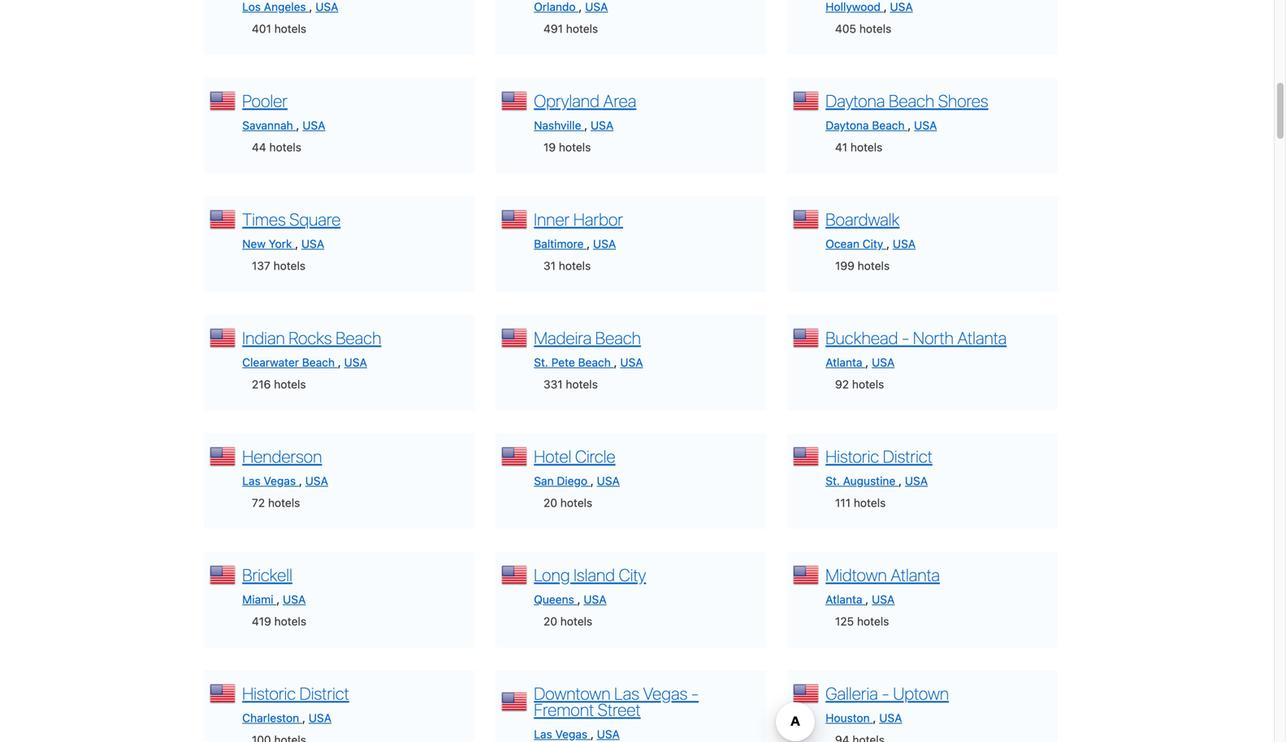 Task type: describe. For each thing, give the bounding box(es) containing it.
137
[[252, 259, 270, 272]]

inner harbor baltimore , usa
[[534, 209, 623, 251]]

, inside midtown atlanta atlanta , usa
[[866, 593, 869, 607]]

92 hotels
[[835, 378, 884, 391]]

pete
[[552, 356, 575, 369]]

historic for historic district charleston , usa
[[242, 684, 296, 704]]

hotel circle link
[[534, 446, 616, 467]]

queens
[[534, 593, 574, 607]]

usa inside brickell miami , usa
[[283, 593, 306, 607]]

usa inside galleria - uptown houston , usa
[[880, 712, 902, 725]]

uptown
[[893, 684, 949, 704]]

downtown
[[534, 684, 611, 704]]

, inside henderson las vegas , usa
[[299, 474, 302, 488]]

hotels for hotel
[[561, 496, 593, 510]]

historic district charleston , usa
[[242, 684, 349, 725]]

hotels for daytona
[[851, 140, 883, 154]]

216
[[252, 378, 271, 391]]

brickell
[[242, 565, 293, 585]]

hotels for brickell
[[274, 615, 306, 628]]

vegas for -
[[643, 684, 688, 704]]

usa inside long island city queens , usa
[[584, 593, 607, 607]]

, inside 'buckhead - north atlanta atlanta , usa'
[[866, 356, 869, 369]]

henderson link
[[242, 446, 322, 467]]

nashville link
[[534, 118, 584, 132]]

199 hotels
[[835, 259, 890, 272]]

hotels for inner
[[559, 259, 591, 272]]

inner
[[534, 209, 570, 229]]

331
[[544, 378, 563, 391]]

new
[[242, 237, 266, 251]]

atlanta up 125
[[826, 593, 863, 607]]

usa link for inner harbor baltimore , usa
[[593, 237, 616, 251]]

usa link for daytona beach shores daytona beach , usa
[[914, 118, 937, 132]]

inner harbor link
[[534, 209, 623, 229]]

hotels for indian
[[274, 378, 306, 391]]

usa link for brickell miami , usa
[[283, 593, 306, 607]]

daytona beach link
[[826, 118, 908, 132]]

hotels for opryland
[[559, 140, 591, 154]]

brickell miami , usa
[[242, 565, 306, 607]]

usa inside madeira beach st. pete beach , usa
[[620, 356, 643, 369]]

pooler
[[242, 90, 288, 111]]

diego
[[557, 474, 588, 488]]

pooler link
[[242, 90, 288, 111]]

usa link down street
[[597, 728, 620, 741]]

31
[[544, 259, 556, 272]]

usa link for boardwalk ocean city , usa
[[893, 237, 916, 251]]

miami
[[242, 593, 273, 607]]

midtown atlanta link
[[826, 565, 940, 585]]

hotels for long
[[561, 615, 593, 628]]

, inside galleria - uptown houston , usa
[[873, 712, 876, 725]]

, inside downtown las vegas - fremont street las vegas , usa
[[591, 728, 594, 741]]

20 for hotel
[[544, 496, 557, 510]]

opryland area nashville , usa
[[534, 90, 637, 132]]

galleria - uptown houston , usa
[[826, 684, 949, 725]]

island
[[574, 565, 615, 585]]

, inside historic district st. augustine , usa
[[899, 474, 902, 488]]

usa link for hotel circle san diego , usa
[[597, 474, 620, 488]]

111 hotels
[[835, 496, 886, 510]]

indian
[[242, 328, 285, 348]]

miami link
[[242, 593, 277, 607]]

419 hotels
[[252, 615, 306, 628]]

indian rocks beach clearwater beach , usa
[[242, 328, 381, 369]]

1 daytona from the top
[[826, 90, 885, 111]]

beach up daytona beach 'link'
[[889, 90, 935, 111]]

baltimore
[[534, 237, 584, 251]]

clearwater beach link
[[242, 356, 338, 369]]

usa inside daytona beach shores daytona beach , usa
[[914, 118, 937, 132]]

downtown las vegas - fremont street las vegas , usa
[[534, 684, 699, 741]]

beach down daytona beach shores link
[[872, 118, 905, 132]]

41
[[835, 140, 848, 154]]

henderson
[[242, 446, 322, 467]]

, inside the historic district charleston , usa
[[302, 712, 306, 725]]

hotels for historic
[[854, 496, 886, 510]]

las vegas link for henderson
[[242, 474, 299, 488]]

daytona beach shores link
[[826, 90, 989, 111]]

usa link for galleria - uptown houston , usa
[[880, 712, 902, 725]]

hotels right '405'
[[860, 22, 892, 35]]

199
[[835, 259, 855, 272]]

, inside daytona beach shores daytona beach , usa
[[908, 118, 911, 132]]

opryland area link
[[534, 90, 637, 111]]

usa inside midtown atlanta atlanta , usa
[[872, 593, 895, 607]]

new york link
[[242, 237, 295, 251]]

district for historic district st. augustine , usa
[[883, 446, 933, 467]]

savannah
[[242, 118, 293, 132]]

buckhead - north atlanta link
[[826, 328, 1007, 348]]

street
[[598, 700, 641, 720]]

downtown las vegas - fremont street link
[[534, 684, 699, 720]]

city for ocean
[[863, 237, 884, 251]]

usa inside the historic district charleston , usa
[[309, 712, 332, 725]]

historic for historic district st. augustine , usa
[[826, 446, 879, 467]]

las for henderson
[[242, 474, 261, 488]]

historic district link for historic district st. augustine , usa
[[826, 446, 933, 467]]

hotels for midtown
[[857, 615, 889, 628]]

- inside downtown las vegas - fremont street las vegas , usa
[[691, 684, 699, 704]]

- for buckhead
[[902, 328, 910, 348]]

, inside times square new york , usa
[[295, 237, 298, 251]]

1 horizontal spatial vegas
[[555, 728, 588, 741]]

boardwalk link
[[826, 209, 900, 229]]

usa link for madeira beach st. pete beach , usa
[[620, 356, 643, 369]]

216 hotels
[[252, 378, 306, 391]]

hotels for boardwalk
[[858, 259, 890, 272]]

2 vertical spatial las
[[534, 728, 552, 741]]

111
[[835, 496, 851, 510]]

hotel circle san diego , usa
[[534, 446, 620, 488]]

fremont
[[534, 700, 594, 720]]

madeira beach link
[[534, 328, 641, 348]]

times square link
[[242, 209, 341, 229]]

square
[[290, 209, 341, 229]]

long island city queens , usa
[[534, 565, 646, 607]]

401
[[252, 22, 271, 35]]

long
[[534, 565, 570, 585]]

long island city link
[[534, 565, 646, 585]]

shores
[[938, 90, 989, 111]]

st. for historic
[[826, 474, 840, 488]]

clearwater
[[242, 356, 299, 369]]

, inside pooler savannah , usa
[[296, 118, 299, 132]]

charleston link
[[242, 712, 302, 725]]

401 hotels
[[252, 22, 306, 35]]

419
[[252, 615, 271, 628]]

charleston
[[242, 712, 299, 725]]

daytona beach shores daytona beach , usa
[[826, 90, 989, 132]]

, inside boardwalk ocean city , usa
[[887, 237, 890, 251]]



Task type: locate. For each thing, give the bounding box(es) containing it.
, right houston
[[873, 712, 876, 725]]

ocean city link
[[826, 237, 887, 251]]

20 hotels for long
[[544, 615, 593, 628]]

las down fremont at bottom left
[[534, 728, 552, 741]]

usa down square
[[301, 237, 324, 251]]

atlanta link up 125
[[826, 593, 866, 607]]

galleria - uptown link
[[826, 684, 949, 704]]

usa up 419 hotels
[[283, 593, 306, 607]]

st. for madeira
[[534, 356, 548, 369]]

1 vertical spatial 20
[[544, 615, 557, 628]]

1 atlanta link from the top
[[826, 356, 866, 369]]

hotels right 401
[[274, 22, 306, 35]]

usa inside henderson las vegas , usa
[[305, 474, 328, 488]]

henderson las vegas , usa
[[242, 446, 328, 488]]

1 horizontal spatial las vegas link
[[534, 728, 591, 741]]

19 hotels
[[544, 140, 591, 154]]

houston
[[826, 712, 870, 725]]

historic district link up augustine
[[826, 446, 933, 467]]

historic inside the historic district charleston , usa
[[242, 684, 296, 704]]

usa inside times square new york , usa
[[301, 237, 324, 251]]

historic inside historic district st. augustine , usa
[[826, 446, 879, 467]]

usa link down midtown atlanta link
[[872, 593, 895, 607]]

0 vertical spatial 20
[[544, 496, 557, 510]]

opryland
[[534, 90, 600, 111]]

hotels right 44
[[269, 140, 301, 154]]

405 hotels
[[835, 22, 892, 35]]

baltimore link
[[534, 237, 587, 251]]

2 horizontal spatial las
[[614, 684, 640, 704]]

1 vertical spatial 20 hotels
[[544, 615, 593, 628]]

, up 199 hotels
[[887, 237, 890, 251]]

- right galleria
[[882, 684, 890, 704]]

1 horizontal spatial district
[[883, 446, 933, 467]]

, right miami at the bottom of the page
[[277, 593, 280, 607]]

- for galleria
[[882, 684, 890, 704]]

31 hotels
[[544, 259, 591, 272]]

, up 125 hotels in the right of the page
[[866, 593, 869, 607]]

historic district st. augustine , usa
[[826, 446, 933, 488]]

las vegas link for downtown las vegas - fremont street
[[534, 728, 591, 741]]

0 vertical spatial daytona
[[826, 90, 885, 111]]

491 hotels
[[544, 22, 598, 35]]

1 vertical spatial st.
[[826, 474, 840, 488]]

491
[[544, 22, 563, 35]]

savannah link
[[242, 118, 296, 132]]

usa link for historic district st. augustine , usa
[[905, 474, 928, 488]]

historic district link
[[826, 446, 933, 467], [242, 684, 349, 704]]

hotels down daytona beach 'link'
[[851, 140, 883, 154]]

20 hotels down diego
[[544, 496, 593, 510]]

0 vertical spatial 20 hotels
[[544, 496, 593, 510]]

pooler savannah , usa
[[242, 90, 325, 132]]

usa right the charleston link in the bottom left of the page
[[309, 712, 332, 725]]

st. pete beach link
[[534, 356, 614, 369]]

usa down opryland area link
[[591, 118, 614, 132]]

2 horizontal spatial vegas
[[643, 684, 688, 704]]

usa link for midtown atlanta atlanta , usa
[[872, 593, 895, 607]]

hotels for madeira
[[566, 378, 598, 391]]

hotels right 125
[[857, 615, 889, 628]]

72 hotels
[[252, 496, 300, 510]]

, inside long island city queens , usa
[[577, 593, 581, 607]]

usa link up 92 hotels
[[872, 356, 895, 369]]

usa inside the 'indian rocks beach clearwater beach , usa'
[[344, 356, 367, 369]]

, inside the 'indian rocks beach clearwater beach , usa'
[[338, 356, 341, 369]]

2 daytona from the top
[[826, 118, 869, 132]]

queens link
[[534, 593, 577, 607]]

0 vertical spatial vegas
[[264, 474, 296, 488]]

atlanta link for midtown atlanta
[[826, 593, 866, 607]]

hotels down clearwater beach link
[[274, 378, 306, 391]]

92
[[835, 378, 849, 391]]

usa inside 'buckhead - north atlanta atlanta , usa'
[[872, 356, 895, 369]]

city inside boardwalk ocean city , usa
[[863, 237, 884, 251]]

las vegas link down fremont at bottom left
[[534, 728, 591, 741]]

1 horizontal spatial -
[[882, 684, 890, 704]]

hotels down queens link on the left of page
[[561, 615, 593, 628]]

circle
[[575, 446, 616, 467]]

1 20 from the top
[[544, 496, 557, 510]]

usa down island on the bottom left of page
[[584, 593, 607, 607]]

usa link for indian rocks beach clearwater beach , usa
[[344, 356, 367, 369]]

0 horizontal spatial city
[[619, 565, 646, 585]]

0 horizontal spatial historic
[[242, 684, 296, 704]]

, down madeira beach link
[[614, 356, 617, 369]]

vegas right street
[[643, 684, 688, 704]]

20 down queens
[[544, 615, 557, 628]]

0 vertical spatial las
[[242, 474, 261, 488]]

hotel
[[534, 446, 572, 467]]

44 hotels
[[252, 140, 301, 154]]

north
[[913, 328, 954, 348]]

usa inside historic district st. augustine , usa
[[905, 474, 928, 488]]

usa inside the opryland area nashville , usa
[[591, 118, 614, 132]]

1 vertical spatial historic
[[242, 684, 296, 704]]

0 horizontal spatial st.
[[534, 356, 548, 369]]

1 vertical spatial historic district link
[[242, 684, 349, 704]]

san diego link
[[534, 474, 591, 488]]

usa down indian rocks beach link
[[344, 356, 367, 369]]

historic district link for historic district charleston , usa
[[242, 684, 349, 704]]

usa link down circle
[[597, 474, 620, 488]]

las up 72
[[242, 474, 261, 488]]

usa link for opryland area nashville , usa
[[591, 118, 614, 132]]

atlanta link
[[826, 356, 866, 369], [826, 593, 866, 607]]

las vegas link up '72 hotels'
[[242, 474, 299, 488]]

city for island
[[619, 565, 646, 585]]

buckhead
[[826, 328, 898, 348]]

72
[[252, 496, 265, 510]]

0 vertical spatial las vegas link
[[242, 474, 299, 488]]

1 vertical spatial vegas
[[643, 684, 688, 704]]

houston link
[[826, 712, 873, 725]]

usa inside downtown las vegas - fremont street las vegas , usa
[[597, 728, 620, 741]]

usa link down henderson link
[[305, 474, 328, 488]]

usa inside hotel circle san diego , usa
[[597, 474, 620, 488]]

usa right augustine
[[905, 474, 928, 488]]

hotels down ocean city link
[[858, 259, 890, 272]]

galleria
[[826, 684, 878, 704]]

0 vertical spatial historic
[[826, 446, 879, 467]]

20 hotels down queens link on the left of page
[[544, 615, 593, 628]]

, down henderson link
[[299, 474, 302, 488]]

usa link down daytona beach shores link
[[914, 118, 937, 132]]

1 vertical spatial daytona
[[826, 118, 869, 132]]

- inside 'buckhead - north atlanta atlanta , usa'
[[902, 328, 910, 348]]

usa down street
[[597, 728, 620, 741]]

usa link down indian rocks beach link
[[344, 356, 367, 369]]

1 vertical spatial city
[[619, 565, 646, 585]]

1 20 hotels from the top
[[544, 496, 593, 510]]

st. inside historic district st. augustine , usa
[[826, 474, 840, 488]]

1 vertical spatial las
[[614, 684, 640, 704]]

44
[[252, 140, 266, 154]]

beach down madeira beach link
[[578, 356, 611, 369]]

usa link down square
[[301, 237, 324, 251]]

0 horizontal spatial las vegas link
[[242, 474, 299, 488]]

, inside the opryland area nashville , usa
[[584, 118, 588, 132]]

atlanta right north
[[958, 328, 1007, 348]]

usa link down galleria - uptown link
[[880, 712, 902, 725]]

atlanta up 92
[[826, 356, 863, 369]]

vegas
[[264, 474, 296, 488], [643, 684, 688, 704], [555, 728, 588, 741]]

, inside brickell miami , usa
[[277, 593, 280, 607]]

usa link right savannah link
[[303, 118, 325, 132]]

0 vertical spatial district
[[883, 446, 933, 467]]

2 20 hotels from the top
[[544, 615, 593, 628]]

hotels right 92
[[852, 378, 884, 391]]

district up the charleston link in the bottom left of the page
[[300, 684, 349, 704]]

1 horizontal spatial historic district link
[[826, 446, 933, 467]]

brickell link
[[242, 565, 293, 585]]

, right york
[[295, 237, 298, 251]]

times
[[242, 209, 286, 229]]

20 hotels
[[544, 496, 593, 510], [544, 615, 593, 628]]

atlanta right "midtown"
[[891, 565, 940, 585]]

augustine
[[843, 474, 896, 488]]

hotels for pooler
[[269, 140, 301, 154]]

20 hotels for hotel
[[544, 496, 593, 510]]

1 vertical spatial district
[[300, 684, 349, 704]]

hotels right 419
[[274, 615, 306, 628]]

usa link for henderson las vegas , usa
[[305, 474, 328, 488]]

1 horizontal spatial las
[[534, 728, 552, 741]]

- inside galleria - uptown houston , usa
[[882, 684, 890, 704]]

usa link for long island city queens , usa
[[584, 593, 607, 607]]

, right queens
[[577, 593, 581, 607]]

0 vertical spatial st.
[[534, 356, 548, 369]]

hotels for henderson
[[268, 496, 300, 510]]

, down opryland area link
[[584, 118, 588, 132]]

, right diego
[[591, 474, 594, 488]]

st. inside madeira beach st. pete beach , usa
[[534, 356, 548, 369]]

, right augustine
[[899, 474, 902, 488]]

usa up 92 hotels
[[872, 356, 895, 369]]

usa link for times square new york , usa
[[301, 237, 324, 251]]

usa link for historic district charleston , usa
[[309, 712, 332, 725]]

usa link for buckhead - north atlanta atlanta , usa
[[872, 356, 895, 369]]

beach up st. pete beach link
[[595, 328, 641, 348]]

st. up 111
[[826, 474, 840, 488]]

usa down galleria - uptown link
[[880, 712, 902, 725]]

20
[[544, 496, 557, 510], [544, 615, 557, 628]]

atlanta link up 92
[[826, 356, 866, 369]]

usa link right augustine
[[905, 474, 928, 488]]

usa link for pooler savannah , usa
[[303, 118, 325, 132]]

usa down circle
[[597, 474, 620, 488]]

, down indian rocks beach link
[[338, 356, 341, 369]]

- left north
[[902, 328, 910, 348]]

0 vertical spatial historic district link
[[826, 446, 933, 467]]

las right downtown at the bottom of page
[[614, 684, 640, 704]]

hotels right 19
[[559, 140, 591, 154]]

0 vertical spatial city
[[863, 237, 884, 251]]

, inside hotel circle san diego , usa
[[591, 474, 594, 488]]

times square new york , usa
[[242, 209, 341, 251]]

hotels down diego
[[561, 496, 593, 510]]

usa inside inner harbor baltimore , usa
[[593, 237, 616, 251]]

atlanta link for buckhead - north atlanta
[[826, 356, 866, 369]]

usa link right the charleston link in the bottom left of the page
[[309, 712, 332, 725]]

district inside historic district st. augustine , usa
[[883, 446, 933, 467]]

nashville
[[534, 118, 581, 132]]

0 horizontal spatial vegas
[[264, 474, 296, 488]]

20 for long
[[544, 615, 557, 628]]

usa down madeira beach link
[[620, 356, 643, 369]]

0 horizontal spatial las
[[242, 474, 261, 488]]

city inside long island city queens , usa
[[619, 565, 646, 585]]

madeira beach st. pete beach , usa
[[534, 328, 643, 369]]

st. augustine link
[[826, 474, 899, 488]]

hotels for buckhead
[[852, 378, 884, 391]]

usa inside boardwalk ocean city , usa
[[893, 237, 916, 251]]

0 horizontal spatial -
[[691, 684, 699, 704]]

usa inside pooler savannah , usa
[[303, 118, 325, 132]]

, up 92 hotels
[[866, 356, 869, 369]]

district up augustine
[[883, 446, 933, 467]]

0 horizontal spatial historic district link
[[242, 684, 349, 704]]

1 vertical spatial atlanta link
[[826, 593, 866, 607]]

district for historic district charleston , usa
[[300, 684, 349, 704]]

, right charleston
[[302, 712, 306, 725]]

buckhead - north atlanta atlanta , usa
[[826, 328, 1007, 369]]

1 horizontal spatial city
[[863, 237, 884, 251]]

405
[[835, 22, 857, 35]]

beach
[[889, 90, 935, 111], [872, 118, 905, 132], [336, 328, 381, 348], [595, 328, 641, 348], [302, 356, 335, 369], [578, 356, 611, 369]]

boardwalk ocean city , usa
[[826, 209, 916, 251]]

vegas inside henderson las vegas , usa
[[264, 474, 296, 488]]

historic
[[826, 446, 879, 467], [242, 684, 296, 704]]

hotels right the 491
[[566, 22, 598, 35]]

, down 'inner harbor' link
[[587, 237, 590, 251]]

19
[[544, 140, 556, 154]]

, right savannah
[[296, 118, 299, 132]]

1 horizontal spatial historic
[[826, 446, 879, 467]]

0 horizontal spatial district
[[300, 684, 349, 704]]

2 vertical spatial vegas
[[555, 728, 588, 741]]

city
[[863, 237, 884, 251], [619, 565, 646, 585]]

20 down san
[[544, 496, 557, 510]]

district inside the historic district charleston , usa
[[300, 684, 349, 704]]

125
[[835, 615, 854, 628]]

, inside inner harbor baltimore , usa
[[587, 237, 590, 251]]

daytona up daytona beach 'link'
[[826, 90, 885, 111]]

usa down henderson link
[[305, 474, 328, 488]]

1 vertical spatial las vegas link
[[534, 728, 591, 741]]

midtown atlanta atlanta , usa
[[826, 565, 940, 607]]

area
[[603, 90, 637, 111]]

usa
[[303, 118, 325, 132], [591, 118, 614, 132], [914, 118, 937, 132], [301, 237, 324, 251], [593, 237, 616, 251], [893, 237, 916, 251], [344, 356, 367, 369], [620, 356, 643, 369], [872, 356, 895, 369], [305, 474, 328, 488], [597, 474, 620, 488], [905, 474, 928, 488], [283, 593, 306, 607], [584, 593, 607, 607], [872, 593, 895, 607], [309, 712, 332, 725], [880, 712, 902, 725], [597, 728, 620, 741]]

daytona up 41
[[826, 118, 869, 132]]

usa link up 419 hotels
[[283, 593, 306, 607]]

1 horizontal spatial st.
[[826, 474, 840, 488]]

las
[[242, 474, 261, 488], [614, 684, 640, 704], [534, 728, 552, 741]]

41 hotels
[[835, 140, 883, 154]]

harbor
[[574, 209, 623, 229]]

usa link down opryland area link
[[591, 118, 614, 132]]

usa down harbor
[[593, 237, 616, 251]]

vegas down fremont at bottom left
[[555, 728, 588, 741]]

2 horizontal spatial -
[[902, 328, 910, 348]]

vegas for ,
[[264, 474, 296, 488]]

hotels for times
[[274, 259, 306, 272]]

ocean
[[826, 237, 860, 251]]

atlanta
[[958, 328, 1007, 348], [826, 356, 863, 369], [891, 565, 940, 585], [826, 593, 863, 607]]

331 hotels
[[544, 378, 598, 391]]

usa right savannah link
[[303, 118, 325, 132]]

st. left pete
[[534, 356, 548, 369]]

125 hotels
[[835, 615, 889, 628]]

usa link down harbor
[[593, 237, 616, 251]]

hotels down york
[[274, 259, 306, 272]]

city right island on the bottom left of page
[[619, 565, 646, 585]]

usa down midtown atlanta link
[[872, 593, 895, 607]]

vegas up '72 hotels'
[[264, 474, 296, 488]]

2 atlanta link from the top
[[826, 593, 866, 607]]

0 vertical spatial atlanta link
[[826, 356, 866, 369]]

137 hotels
[[252, 259, 306, 272]]

2 20 from the top
[[544, 615, 557, 628]]

usa down daytona beach shores link
[[914, 118, 937, 132]]

las for downtown
[[614, 684, 640, 704]]

las inside henderson las vegas , usa
[[242, 474, 261, 488]]

beach right rocks
[[336, 328, 381, 348]]

- right street
[[691, 684, 699, 704]]

, inside madeira beach st. pete beach , usa
[[614, 356, 617, 369]]

beach down indian rocks beach link
[[302, 356, 335, 369]]

historic up st. augustine link on the right bottom of page
[[826, 446, 879, 467]]

, down daytona beach shores link
[[908, 118, 911, 132]]

hotels right 72
[[268, 496, 300, 510]]



Task type: vqa. For each thing, say whether or not it's contained in the screenshot.


